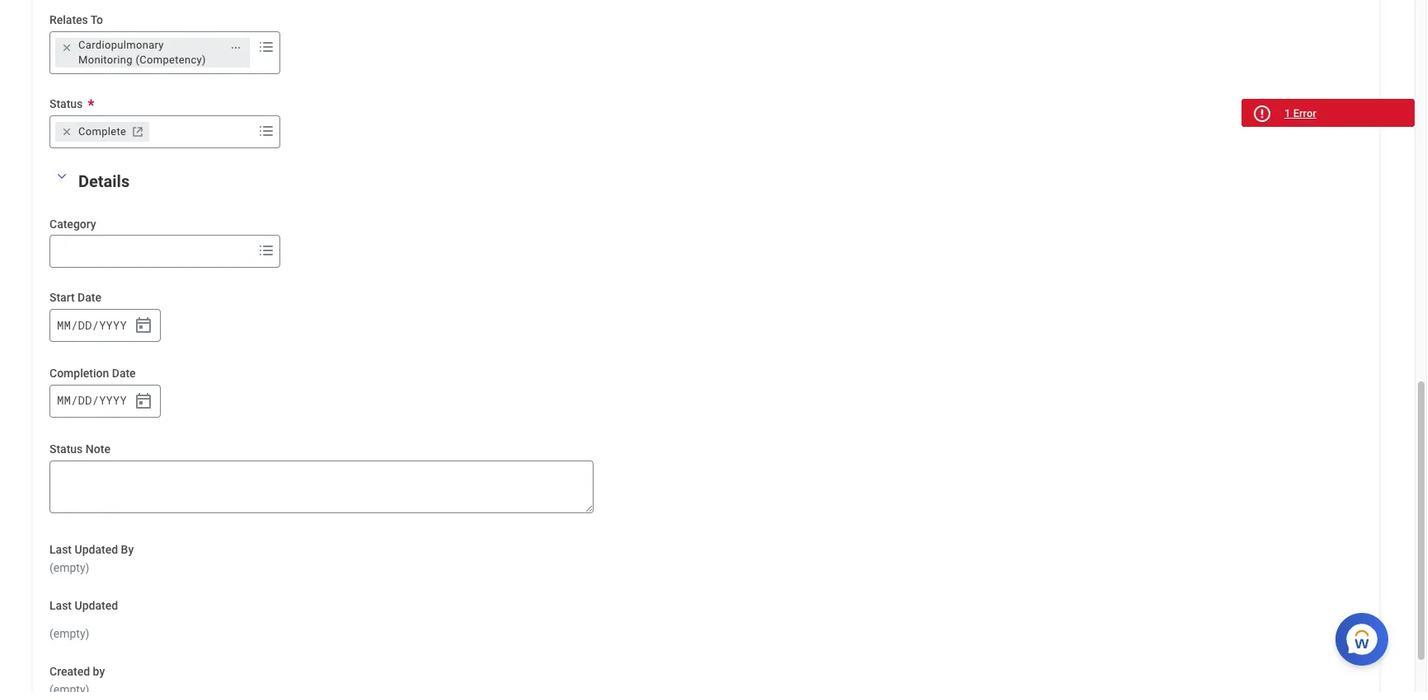 Task type: locate. For each thing, give the bounding box(es) containing it.
last
[[49, 543, 72, 556], [49, 600, 72, 613]]

1 horizontal spatial date
[[112, 367, 136, 380]]

0 vertical spatial (empty)
[[49, 562, 89, 575]]

1 x small image from the top
[[59, 39, 75, 56]]

updated down last updated by (empty)
[[75, 600, 118, 613]]

1 dd from the top
[[78, 317, 92, 333]]

x small image down relates on the top left of the page
[[59, 39, 75, 56]]

updated
[[75, 543, 118, 556], [75, 600, 118, 613]]

2 yyyy from the top
[[99, 393, 127, 409]]

1 prompts image from the top
[[257, 121, 276, 141]]

updated left by
[[75, 543, 118, 556]]

0 vertical spatial date
[[78, 291, 101, 305]]

mm
[[57, 317, 71, 333], [57, 393, 71, 409]]

1 mm / dd / yyyy from the top
[[57, 317, 127, 333]]

complete element
[[78, 124, 126, 139]]

last for last updated by (empty)
[[49, 543, 72, 556]]

yyyy for completion date
[[99, 393, 127, 409]]

1 vertical spatial date
[[112, 367, 136, 380]]

monitoring
[[78, 54, 133, 66]]

0 vertical spatial mm / dd / yyyy
[[57, 317, 127, 333]]

1 vertical spatial prompts image
[[257, 241, 276, 261]]

0 vertical spatial yyyy
[[99, 317, 127, 333]]

status note
[[49, 443, 110, 456]]

1 vertical spatial updated
[[75, 600, 118, 613]]

ext link image
[[130, 123, 146, 140]]

relates
[[49, 13, 88, 26]]

status
[[49, 97, 83, 110], [49, 443, 83, 456]]

0 vertical spatial status
[[49, 97, 83, 110]]

1 vertical spatial yyyy
[[99, 393, 127, 409]]

1 vertical spatial (empty)
[[49, 628, 89, 641]]

details group
[[49, 168, 1294, 693]]

x small image inside complete, press delete to clear value, ctrl + enter opens in new window. option
[[59, 123, 75, 140]]

details
[[78, 171, 130, 191]]

0 vertical spatial mm
[[57, 317, 71, 333]]

mm / dd / yyyy inside "completion date" group
[[57, 393, 127, 409]]

1 status from the top
[[49, 97, 83, 110]]

status inside details group
[[49, 443, 83, 456]]

1 error
[[1285, 107, 1317, 120]]

2 dd from the top
[[78, 393, 92, 409]]

complete
[[78, 125, 126, 137]]

dd down completion
[[78, 393, 92, 409]]

status for status
[[49, 97, 83, 110]]

yyyy inside "completion date" group
[[99, 393, 127, 409]]

cardiopulmonary monitoring (competency), press delete to clear value. option
[[55, 38, 250, 68]]

2 status from the top
[[49, 443, 83, 456]]

dd inside start date group
[[78, 317, 92, 333]]

(empty) up the last updated
[[49, 562, 89, 575]]

2 (empty) from the top
[[49, 628, 89, 641]]

2 mm / dd / yyyy from the top
[[57, 393, 127, 409]]

1 vertical spatial status
[[49, 443, 83, 456]]

0 horizontal spatial date
[[78, 291, 101, 305]]

mm inside start date group
[[57, 317, 71, 333]]

date for completion date
[[112, 367, 136, 380]]

date
[[78, 291, 101, 305], [112, 367, 136, 380]]

0 vertical spatial x small image
[[59, 39, 75, 56]]

(empty)
[[49, 562, 89, 575], [49, 628, 89, 641]]

cardiopulmonary monitoring (competency) element
[[78, 38, 221, 68]]

category
[[49, 217, 96, 231]]

last inside last updated by (empty)
[[49, 543, 72, 556]]

x small image
[[59, 39, 75, 56], [59, 123, 75, 140]]

chevron down image
[[52, 170, 72, 182]]

cardiopulmonary monitoring (competency)
[[78, 39, 206, 66]]

2 mm from the top
[[57, 393, 71, 409]]

2 x small image from the top
[[59, 123, 75, 140]]

mm / dd / yyyy for completion
[[57, 393, 127, 409]]

mm inside "completion date" group
[[57, 393, 71, 409]]

dd inside "completion date" group
[[78, 393, 92, 409]]

0 vertical spatial updated
[[75, 543, 118, 556]]

date up "completion date" group
[[112, 367, 136, 380]]

to
[[91, 13, 103, 26]]

1 vertical spatial mm
[[57, 393, 71, 409]]

x small image inside cardiopulmonary monitoring (competency), press delete to clear value. option
[[59, 39, 75, 56]]

status up the "complete"
[[49, 97, 83, 110]]

2 prompts image from the top
[[257, 241, 276, 261]]

yyyy inside start date group
[[99, 317, 127, 333]]

dd
[[78, 317, 92, 333], [78, 393, 92, 409]]

mm down 'start'
[[57, 317, 71, 333]]

mm down completion
[[57, 393, 71, 409]]

start date
[[49, 291, 101, 305]]

complete, press delete to clear value, ctrl + enter opens in new window. option
[[55, 122, 150, 142]]

x small image left the complete element
[[59, 123, 75, 140]]

mm / dd / yyyy down the completion date
[[57, 393, 127, 409]]

/
[[71, 317, 78, 333], [92, 317, 99, 333], [71, 393, 78, 409], [92, 393, 99, 409]]

prompts image
[[257, 121, 276, 141], [257, 241, 276, 261]]

calendar image
[[134, 392, 153, 412]]

updated inside last updated by (empty)
[[75, 543, 118, 556]]

0 vertical spatial dd
[[78, 317, 92, 333]]

last up the last updated
[[49, 543, 72, 556]]

mm / dd / yyyy inside start date group
[[57, 317, 127, 333]]

1 vertical spatial last
[[49, 600, 72, 613]]

0 vertical spatial prompts image
[[257, 121, 276, 141]]

created
[[49, 665, 90, 679]]

2 updated from the top
[[75, 600, 118, 613]]

1 vertical spatial x small image
[[59, 123, 75, 140]]

1 vertical spatial mm / dd / yyyy
[[57, 393, 127, 409]]

Status Note text field
[[49, 461, 594, 514]]

date right 'start'
[[78, 291, 101, 305]]

mm / dd / yyyy down start date
[[57, 317, 127, 333]]

1 mm from the top
[[57, 317, 71, 333]]

1
[[1285, 107, 1291, 120]]

start date group
[[49, 309, 161, 342]]

(empty) down the last updated
[[49, 628, 89, 641]]

last down last updated by (empty)
[[49, 600, 72, 613]]

relates to
[[49, 13, 103, 26]]

yyyy left calendar image
[[99, 393, 127, 409]]

1 (empty) from the top
[[49, 562, 89, 575]]

yyyy left calendar icon
[[99, 317, 127, 333]]

updated for last updated
[[75, 600, 118, 613]]

dd down start date
[[78, 317, 92, 333]]

1 vertical spatial dd
[[78, 393, 92, 409]]

prompts image for category
[[257, 241, 276, 261]]

1 updated from the top
[[75, 543, 118, 556]]

2 last from the top
[[49, 600, 72, 613]]

status left note at the bottom
[[49, 443, 83, 456]]

cardiopulmonary
[[78, 39, 164, 51]]

date for start date
[[78, 291, 101, 305]]

completion date group
[[49, 385, 161, 418]]

yyyy
[[99, 317, 127, 333], [99, 393, 127, 409]]

1 yyyy from the top
[[99, 317, 127, 333]]

1 last from the top
[[49, 543, 72, 556]]

0 vertical spatial last
[[49, 543, 72, 556]]

mm / dd / yyyy
[[57, 317, 127, 333], [57, 393, 127, 409]]



Task type: vqa. For each thing, say whether or not it's contained in the screenshot.
Director, Recruiting Services
no



Task type: describe. For each thing, give the bounding box(es) containing it.
dd for completion
[[78, 393, 92, 409]]

exclamation image
[[1256, 108, 1268, 120]]

related actions image
[[230, 42, 242, 53]]

created by
[[49, 665, 105, 679]]

1 error button
[[1242, 99, 1416, 127]]

by
[[121, 543, 134, 556]]

prompts image for status
[[257, 121, 276, 141]]

completion
[[49, 367, 109, 380]]

x small image for relates to
[[59, 39, 75, 56]]

x small image for status
[[59, 123, 75, 140]]

start
[[49, 291, 75, 305]]

calendar image
[[134, 316, 153, 336]]

updated for last updated by (empty)
[[75, 543, 118, 556]]

(competency)
[[136, 54, 206, 66]]

mm / dd / yyyy for start
[[57, 317, 127, 333]]

mm for completion
[[57, 393, 71, 409]]

by
[[93, 665, 105, 679]]

last updated by (empty)
[[49, 543, 134, 575]]

dd for start
[[78, 317, 92, 333]]

error
[[1294, 107, 1317, 120]]

completion date
[[49, 367, 136, 380]]

last updated
[[49, 600, 118, 613]]

details button
[[78, 171, 130, 191]]

prompts image
[[257, 37, 276, 57]]

last for last updated
[[49, 600, 72, 613]]

(empty) inside last updated by (empty)
[[49, 562, 89, 575]]

mm for start
[[57, 317, 71, 333]]

note
[[86, 443, 110, 456]]

yyyy for start date
[[99, 317, 127, 333]]

status for status note
[[49, 443, 83, 456]]

Category field
[[50, 237, 253, 267]]



